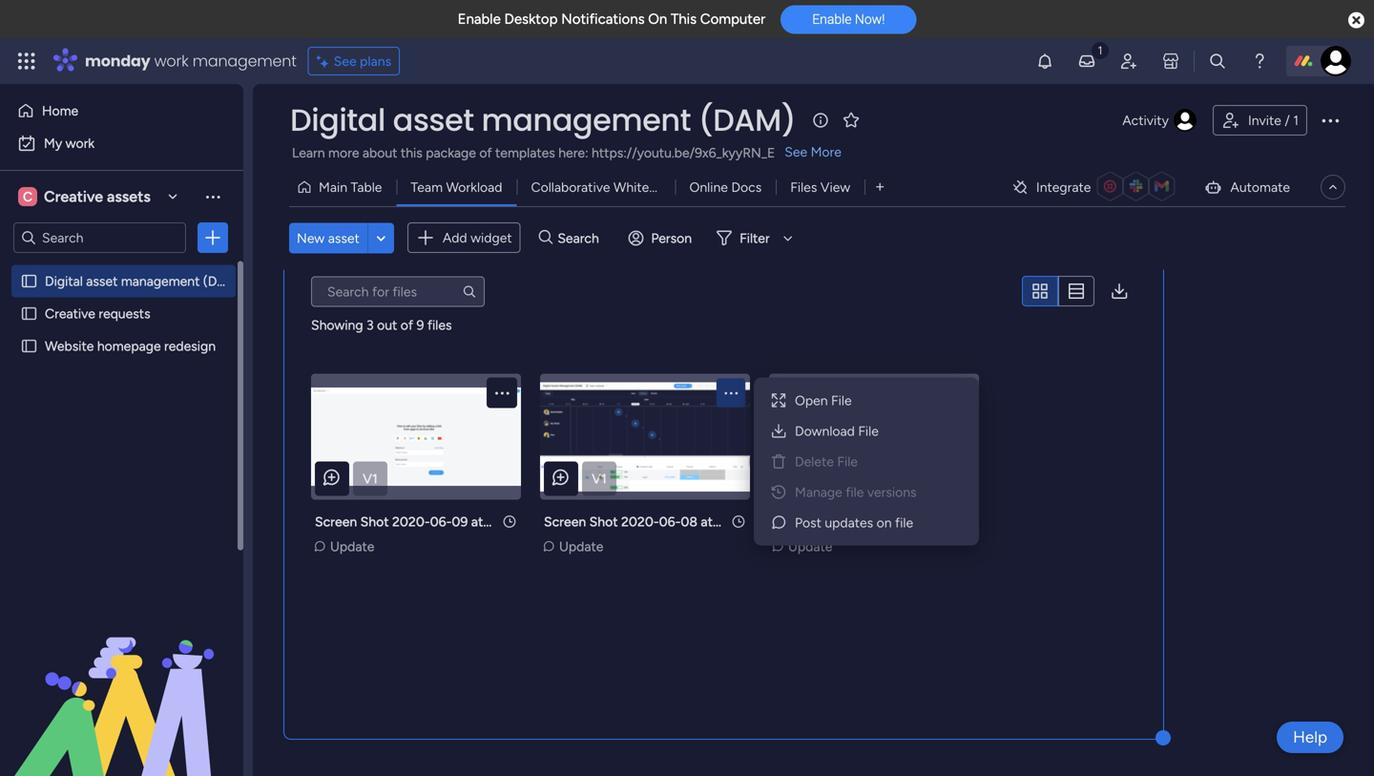 Task type: describe. For each thing, give the bounding box(es) containing it.
09
[[452, 514, 468, 530]]

see more link
[[783, 142, 844, 161]]

download
[[795, 423, 855, 439]]

see inside button
[[334, 53, 357, 69]]

search image
[[462, 284, 477, 299]]

files
[[428, 317, 452, 333]]

main
[[319, 179, 347, 195]]

new asset button
[[289, 223, 367, 253]]

invite / 1
[[1248, 112, 1299, 128]]

08 for 11.06.17.png
[[910, 514, 927, 530]]

delete file image
[[770, 453, 787, 470]]

open
[[795, 392, 828, 409]]

2020- for 11.06.17.png
[[851, 514, 888, 530]]

1 horizontal spatial file actions image
[[722, 384, 740, 402]]

learn more about this package of templates here: https://youtu.be/9x6_kyyrn_e see more
[[292, 144, 842, 161]]

enable now!
[[812, 11, 885, 27]]

learn
[[292, 145, 325, 161]]

2020- for 17.51.54.png
[[392, 514, 430, 530]]

screen for screen shot 2020-06-08 at 11.06.17.png
[[773, 514, 815, 530]]

at for 11.06.17.png
[[930, 514, 942, 530]]

workspace options image
[[203, 187, 222, 206]]

person button
[[621, 223, 704, 253]]

arrow down image
[[777, 226, 800, 249]]

home link
[[11, 95, 232, 126]]

post updates on file
[[795, 514, 914, 531]]

website homepage redesign
[[45, 338, 216, 354]]

new
[[297, 230, 325, 246]]

Digital asset management (DAM) field
[[285, 99, 801, 141]]

1 vertical spatial digital asset management (dam)
[[45, 273, 242, 289]]

0 vertical spatial digital
[[290, 99, 385, 141]]

work for my
[[66, 135, 95, 151]]

search everything image
[[1208, 52, 1228, 71]]

0 vertical spatial management
[[193, 50, 297, 72]]

lottie animation image
[[0, 583, 243, 776]]

redesign
[[164, 338, 216, 354]]

Search for files search field
[[311, 276, 485, 307]]

v1 for screen shot 2020-06-09 at 17.51.54.png
[[363, 471, 378, 487]]

versions
[[868, 484, 917, 500]]

angle down image
[[377, 231, 386, 245]]

team workload
[[411, 179, 503, 195]]

file for download file
[[858, 423, 879, 439]]

update button for screen shot 2020-06-09 at 17.51.54.png
[[311, 536, 380, 557]]

17.51.54.png
[[487, 514, 561, 530]]

main table
[[319, 179, 382, 195]]

my work option
[[11, 128, 232, 158]]

manage
[[795, 484, 843, 500]]

open file
[[795, 392, 852, 409]]

post
[[795, 514, 822, 531]]

monday
[[85, 50, 150, 72]]

shot for screen shot 2020-06-09 at 17.51.54.png
[[361, 514, 389, 530]]

automate button
[[1196, 172, 1298, 202]]

creative for creative assets
[[44, 188, 103, 206]]

invite / 1 button
[[1213, 105, 1308, 136]]

online docs button
[[675, 172, 776, 202]]

shot for screen shot 2020-06-08 at 11.06.17.png
[[819, 514, 847, 530]]

manage file versions
[[795, 484, 917, 500]]

public board image for digital asset management (dam)
[[20, 272, 38, 290]]

help button
[[1277, 722, 1344, 753]]

monday marketplace image
[[1162, 52, 1181, 71]]

my work
[[44, 135, 95, 151]]

add widget
[[443, 230, 512, 246]]

shot for screen shot 2020-06-08 at 11.08.33.png
[[590, 514, 618, 530]]

main table button
[[289, 172, 397, 202]]

3
[[367, 317, 374, 333]]

enable for enable desktop notifications on this computer
[[458, 10, 501, 28]]

help
[[1294, 727, 1328, 747]]

monday work management
[[85, 50, 297, 72]]

1 vertical spatial (dam)
[[203, 273, 242, 289]]

package
[[426, 145, 476, 161]]

my work link
[[11, 128, 232, 158]]

notifications image
[[1036, 52, 1055, 71]]

Search in workspace field
[[40, 227, 159, 249]]

notifications
[[561, 10, 645, 28]]

asset inside list box
[[86, 273, 118, 289]]

v1 for screen shot 2020-06-08 at 11.08.33.png
[[592, 471, 607, 487]]

1 horizontal spatial digital asset management (dam)
[[290, 99, 796, 141]]

updates
[[825, 514, 874, 531]]

2020- for 11.08.33.png
[[621, 514, 659, 530]]

files
[[791, 179, 817, 195]]

home
[[42, 103, 78, 119]]

creative requests
[[45, 305, 150, 322]]

update for screen shot 2020-06-08 at 11.08.33.png
[[559, 538, 604, 555]]

gallery layout group
[[1022, 276, 1095, 307]]

requests
[[99, 305, 150, 322]]

asset inside button
[[328, 230, 360, 246]]

activity
[[1123, 112, 1169, 128]]

more
[[328, 145, 359, 161]]

activity button
[[1115, 105, 1206, 136]]

collapse board header image
[[1326, 179, 1341, 195]]

files view
[[791, 179, 851, 195]]

lottie animation element
[[0, 583, 243, 776]]

collaborative whiteboard button
[[517, 172, 684, 202]]

files view button
[[776, 172, 865, 202]]

add widget button
[[407, 222, 521, 253]]

on
[[877, 514, 892, 531]]

this
[[401, 145, 423, 161]]

at for 17.51.54.png
[[471, 514, 483, 530]]

06- for 11.06.17.png
[[888, 514, 910, 530]]

c
[[23, 189, 33, 205]]

3 update button from the left
[[769, 536, 838, 557]]

now!
[[855, 11, 885, 27]]

integrate
[[1037, 179, 1091, 195]]

2 horizontal spatial asset
[[393, 99, 474, 141]]

update feed image
[[1078, 52, 1097, 71]]

templates
[[495, 145, 555, 161]]

manage file versions image
[[770, 483, 787, 501]]

assets
[[107, 188, 151, 206]]

menu menu
[[762, 385, 972, 538]]

see inside learn more about this package of templates here: https://youtu.be/9x6_kyyrn_e see more
[[785, 144, 808, 160]]

screen shot 2020-06-09 at 17.51.54.png
[[315, 514, 561, 530]]

see plans
[[334, 53, 391, 69]]

download file menu item
[[762, 416, 972, 446]]

open file menu item
[[762, 385, 972, 416]]

enable now! button
[[781, 5, 917, 34]]

delete
[[795, 453, 834, 470]]

website
[[45, 338, 94, 354]]

public board image for creative requests
[[20, 304, 38, 323]]

showing
[[311, 317, 363, 333]]

update button for screen shot 2020-06-08 at 11.08.33.png
[[540, 536, 609, 557]]

11.06.17.png
[[945, 514, 1018, 530]]

0 horizontal spatial file actions image
[[493, 383, 512, 402]]

automate
[[1231, 179, 1291, 195]]

plans
[[360, 53, 391, 69]]



Task type: vqa. For each thing, say whether or not it's contained in the screenshot.
search Image at the top left
yes



Task type: locate. For each thing, give the bounding box(es) containing it.
2 vertical spatial file
[[837, 453, 858, 470]]

work inside option
[[66, 135, 95, 151]]

see
[[334, 53, 357, 69], [785, 144, 808, 160]]

0 vertical spatial of
[[479, 145, 492, 161]]

0 horizontal spatial digital
[[45, 273, 83, 289]]

2020-
[[392, 514, 430, 530], [621, 514, 659, 530], [851, 514, 888, 530]]

creative inside workspace selection element
[[44, 188, 103, 206]]

update for screen shot 2020-06-09 at 17.51.54.png
[[330, 538, 375, 555]]

download file
[[795, 423, 879, 439]]

file inside delete file menu item
[[837, 453, 858, 470]]

shot down manage
[[819, 514, 847, 530]]

1 horizontal spatial screen
[[544, 514, 586, 530]]

homepage
[[97, 338, 161, 354]]

2 horizontal spatial at
[[930, 514, 942, 530]]

screen for screen shot 2020-06-09 at 17.51.54.png
[[315, 514, 357, 530]]

creative
[[44, 188, 103, 206], [45, 305, 95, 322]]

public board image
[[20, 337, 38, 355]]

file right open
[[831, 392, 852, 409]]

new asset
[[297, 230, 360, 246]]

whiteboard
[[614, 179, 684, 195]]

list box containing digital asset management (dam)
[[0, 261, 243, 620]]

digital
[[290, 99, 385, 141], [45, 273, 83, 289]]

(dam)
[[699, 99, 796, 141], [203, 273, 242, 289]]

showing 3 out of 9 files
[[311, 317, 452, 333]]

v1
[[363, 471, 378, 487], [592, 471, 607, 487]]

https://youtu.be/9x6_kyyrn_e
[[592, 145, 775, 161]]

view
[[821, 179, 851, 195]]

1 horizontal spatial at
[[701, 514, 713, 530]]

11.08.33.png
[[716, 514, 791, 530]]

john smith image
[[1321, 46, 1352, 76]]

08 left 11.08.33.png
[[681, 514, 698, 530]]

v1 up screen shot 2020-06-08 at 11.08.33.png
[[592, 471, 607, 487]]

06- down versions at the right of page
[[888, 514, 910, 530]]

06- left 11.08.33.png
[[659, 514, 681, 530]]

2 horizontal spatial update button
[[769, 536, 838, 557]]

1 08 from the left
[[681, 514, 698, 530]]

file for delete file
[[837, 453, 858, 470]]

0 horizontal spatial screen
[[315, 514, 357, 530]]

enable left now!
[[812, 11, 852, 27]]

digital asset management (dam) up the requests
[[45, 273, 242, 289]]

file up manage file versions
[[837, 453, 858, 470]]

0 horizontal spatial of
[[401, 317, 413, 333]]

update button
[[311, 536, 380, 557], [540, 536, 609, 557], [769, 536, 838, 557]]

2 horizontal spatial 06-
[[888, 514, 910, 530]]

1 horizontal spatial 2020-
[[621, 514, 659, 530]]

options image down workspace options icon
[[203, 228, 222, 247]]

select product image
[[17, 52, 36, 71]]

download image
[[1110, 282, 1129, 301]]

about
[[363, 145, 398, 161]]

1 horizontal spatial see
[[785, 144, 808, 160]]

at left 11.08.33.png
[[701, 514, 713, 530]]

at left 11.06.17.png
[[930, 514, 942, 530]]

see left more
[[785, 144, 808, 160]]

dapulse close image
[[1349, 11, 1365, 31]]

update down post at the bottom
[[788, 538, 833, 555]]

of left "9"
[[401, 317, 413, 333]]

1 vertical spatial see
[[785, 144, 808, 160]]

workspace selection element
[[18, 185, 154, 208]]

online
[[690, 179, 728, 195]]

team
[[411, 179, 443, 195]]

options image right 1
[[1319, 109, 1342, 132]]

1 enable from the left
[[458, 10, 501, 28]]

team workload button
[[397, 172, 517, 202]]

06- left "17.51.54.png"
[[430, 514, 452, 530]]

2 horizontal spatial screen
[[773, 514, 815, 530]]

1 horizontal spatial 06-
[[659, 514, 681, 530]]

1 horizontal spatial file
[[895, 514, 914, 531]]

0 vertical spatial public board image
[[20, 272, 38, 290]]

1 horizontal spatial asset
[[328, 230, 360, 246]]

at right 09
[[471, 514, 483, 530]]

v2 search image
[[539, 227, 553, 249]]

delete file
[[795, 453, 858, 470]]

/
[[1285, 112, 1290, 128]]

06- for 17.51.54.png
[[430, 514, 452, 530]]

screen shot 2020-06-08 at 11.08.33.png
[[544, 514, 791, 530]]

creative for creative requests
[[45, 305, 95, 322]]

0 horizontal spatial at
[[471, 514, 483, 530]]

0 vertical spatial digital asset management (dam)
[[290, 99, 796, 141]]

enable inside button
[[812, 11, 852, 27]]

9
[[417, 317, 424, 333]]

2 screen from the left
[[544, 514, 586, 530]]

see plans button
[[308, 47, 400, 75]]

1 horizontal spatial v1
[[592, 471, 607, 487]]

1 horizontal spatial work
[[154, 50, 189, 72]]

screen for screen shot 2020-06-08 at 11.08.33.png
[[544, 514, 586, 530]]

of right package
[[479, 145, 492, 161]]

0 horizontal spatial see
[[334, 53, 357, 69]]

add to favorites image
[[842, 110, 861, 129]]

asset up package
[[393, 99, 474, 141]]

creative right workspace icon
[[44, 188, 103, 206]]

2 at from the left
[[701, 514, 713, 530]]

3 2020- from the left
[[851, 514, 888, 530]]

management inside list box
[[121, 273, 200, 289]]

see left plans
[[334, 53, 357, 69]]

0 horizontal spatial update button
[[311, 536, 380, 557]]

delete file menu item
[[762, 446, 972, 477]]

v1 up "screen shot 2020-06-09 at 17.51.54.png"
[[363, 471, 378, 487]]

desktop
[[504, 10, 558, 28]]

1 vertical spatial creative
[[45, 305, 95, 322]]

2 08 from the left
[[910, 514, 927, 530]]

file for open file
[[831, 392, 852, 409]]

0 horizontal spatial 08
[[681, 514, 698, 530]]

08 for 11.08.33.png
[[681, 514, 698, 530]]

0 horizontal spatial asset
[[86, 273, 118, 289]]

1 vertical spatial digital
[[45, 273, 83, 289]]

widget
[[471, 230, 512, 246]]

filter
[[740, 230, 770, 246]]

add view image
[[876, 180, 884, 194]]

update down "screen shot 2020-06-09 at 17.51.54.png"
[[330, 538, 375, 555]]

08
[[681, 514, 698, 530], [910, 514, 927, 530]]

1 at from the left
[[471, 514, 483, 530]]

2 update button from the left
[[540, 536, 609, 557]]

post updates on file image
[[770, 514, 787, 531]]

work right monday
[[154, 50, 189, 72]]

table
[[351, 179, 382, 195]]

asset up 'creative requests'
[[86, 273, 118, 289]]

invite members image
[[1120, 52, 1139, 71]]

file
[[831, 392, 852, 409], [858, 423, 879, 439], [837, 453, 858, 470]]

1 horizontal spatial 08
[[910, 514, 927, 530]]

home option
[[11, 95, 232, 126]]

on
[[648, 10, 667, 28]]

2 06- from the left
[[659, 514, 681, 530]]

creative up 'website'
[[45, 305, 95, 322]]

at
[[471, 514, 483, 530], [701, 514, 713, 530], [930, 514, 942, 530]]

of
[[479, 145, 492, 161], [401, 317, 413, 333]]

file inside post updates on file menu item
[[895, 514, 914, 531]]

1 horizontal spatial shot
[[590, 514, 618, 530]]

0 vertical spatial asset
[[393, 99, 474, 141]]

person
[[651, 230, 692, 246]]

0 horizontal spatial (dam)
[[203, 273, 242, 289]]

manage file versions menu item
[[762, 477, 972, 507]]

help image
[[1250, 52, 1270, 71]]

1 vertical spatial asset
[[328, 230, 360, 246]]

this
[[671, 10, 697, 28]]

2 v1 from the left
[[592, 471, 607, 487]]

filter button
[[709, 223, 800, 253]]

collaborative whiteboard online docs
[[531, 179, 762, 195]]

invite
[[1248, 112, 1282, 128]]

1 horizontal spatial enable
[[812, 11, 852, 27]]

1 image
[[1092, 39, 1109, 61]]

0 vertical spatial file
[[846, 484, 864, 500]]

1 vertical spatial options image
[[203, 228, 222, 247]]

06- for 11.08.33.png
[[659, 514, 681, 530]]

file right on
[[895, 514, 914, 531]]

update down "17.51.54.png"
[[559, 538, 604, 555]]

0 horizontal spatial v1
[[363, 471, 378, 487]]

work for monday
[[154, 50, 189, 72]]

file actions image
[[493, 383, 512, 402], [722, 384, 740, 402]]

digital asset management (dam)
[[290, 99, 796, 141], [45, 273, 242, 289]]

enable desktop notifications on this computer
[[458, 10, 766, 28]]

enable
[[458, 10, 501, 28], [812, 11, 852, 27]]

digital up 'creative requests'
[[45, 273, 83, 289]]

workload
[[446, 179, 503, 195]]

1 horizontal spatial options image
[[1319, 109, 1342, 132]]

08 right on
[[910, 514, 927, 530]]

here:
[[559, 145, 589, 161]]

1 horizontal spatial (dam)
[[699, 99, 796, 141]]

1 horizontal spatial digital
[[290, 99, 385, 141]]

2 vertical spatial asset
[[86, 273, 118, 289]]

0 horizontal spatial 2020-
[[392, 514, 430, 530]]

0 horizontal spatial work
[[66, 135, 95, 151]]

0 horizontal spatial options image
[[203, 228, 222, 247]]

0 vertical spatial file
[[831, 392, 852, 409]]

Search field
[[553, 225, 610, 251]]

2 public board image from the top
[[20, 304, 38, 323]]

0 vertical spatial (dam)
[[699, 99, 796, 141]]

computer
[[700, 10, 766, 28]]

1 vertical spatial of
[[401, 317, 413, 333]]

3 06- from the left
[[888, 514, 910, 530]]

work right my
[[66, 135, 95, 151]]

public board image
[[20, 272, 38, 290], [20, 304, 38, 323]]

2 shot from the left
[[590, 514, 618, 530]]

shot
[[361, 514, 389, 530], [590, 514, 618, 530], [819, 514, 847, 530]]

0 vertical spatial work
[[154, 50, 189, 72]]

1 horizontal spatial update
[[559, 538, 604, 555]]

file up post updates on file
[[846, 484, 864, 500]]

asset right new
[[328, 230, 360, 246]]

screen shot 2020-06-08 at 11.06.17.png
[[773, 514, 1018, 530]]

(dam) up redesign
[[203, 273, 242, 289]]

file down open file menu item
[[858, 423, 879, 439]]

out
[[377, 317, 397, 333]]

enable left desktop
[[458, 10, 501, 28]]

0 horizontal spatial enable
[[458, 10, 501, 28]]

0 vertical spatial options image
[[1319, 109, 1342, 132]]

3 at from the left
[[930, 514, 942, 530]]

file inside manage file versions menu item
[[846, 484, 864, 500]]

at for 11.08.33.png
[[701, 514, 713, 530]]

1 vertical spatial file
[[858, 423, 879, 439]]

digital inside list box
[[45, 273, 83, 289]]

1
[[1294, 112, 1299, 128]]

workspace image
[[18, 186, 37, 207]]

2 2020- from the left
[[621, 514, 659, 530]]

2 horizontal spatial 2020-
[[851, 514, 888, 530]]

1 horizontal spatial update button
[[540, 536, 609, 557]]

shot left 09
[[361, 514, 389, 530]]

2 update from the left
[[559, 538, 604, 555]]

0 horizontal spatial 06-
[[430, 514, 452, 530]]

0 horizontal spatial update
[[330, 538, 375, 555]]

file inside open file menu item
[[831, 392, 852, 409]]

of inside learn more about this package of templates here: https://youtu.be/9x6_kyyrn_e see more
[[479, 145, 492, 161]]

1 2020- from the left
[[392, 514, 430, 530]]

work
[[154, 50, 189, 72], [66, 135, 95, 151]]

1 horizontal spatial of
[[479, 145, 492, 161]]

1 vertical spatial management
[[482, 99, 691, 141]]

1 update button from the left
[[311, 536, 380, 557]]

option
[[0, 264, 243, 268]]

1 06- from the left
[[430, 514, 452, 530]]

options image
[[1319, 109, 1342, 132], [203, 228, 222, 247]]

open file image
[[770, 392, 787, 409]]

1 update from the left
[[330, 538, 375, 555]]

list box
[[0, 261, 243, 620]]

1 vertical spatial public board image
[[20, 304, 38, 323]]

2 horizontal spatial shot
[[819, 514, 847, 530]]

digital asset management (dam) up templates
[[290, 99, 796, 141]]

1 v1 from the left
[[363, 471, 378, 487]]

digital up more
[[290, 99, 385, 141]]

screen
[[315, 514, 357, 530], [544, 514, 586, 530], [773, 514, 815, 530]]

3 shot from the left
[[819, 514, 847, 530]]

0 vertical spatial see
[[334, 53, 357, 69]]

3 update from the left
[[788, 538, 833, 555]]

1 screen from the left
[[315, 514, 357, 530]]

1 vertical spatial work
[[66, 135, 95, 151]]

1 shot from the left
[[361, 514, 389, 530]]

creative assets
[[44, 188, 151, 206]]

06-
[[430, 514, 452, 530], [659, 514, 681, 530], [888, 514, 910, 530]]

3 screen from the left
[[773, 514, 815, 530]]

docs
[[732, 179, 762, 195]]

1 public board image from the top
[[20, 272, 38, 290]]

shot right "17.51.54.png"
[[590, 514, 618, 530]]

0 vertical spatial creative
[[44, 188, 103, 206]]

0 horizontal spatial shot
[[361, 514, 389, 530]]

add
[[443, 230, 467, 246]]

my
[[44, 135, 62, 151]]

post updates on file menu item
[[762, 507, 972, 538]]

file inside download file menu item
[[858, 423, 879, 439]]

0 horizontal spatial file
[[846, 484, 864, 500]]

collaborative
[[531, 179, 610, 195]]

0 horizontal spatial digital asset management (dam)
[[45, 273, 242, 289]]

2 vertical spatial management
[[121, 273, 200, 289]]

show board description image
[[809, 111, 832, 130]]

2 enable from the left
[[812, 11, 852, 27]]

2 horizontal spatial update
[[788, 538, 833, 555]]

download file image
[[770, 422, 787, 440]]

1 vertical spatial file
[[895, 514, 914, 531]]

(dam) up docs
[[699, 99, 796, 141]]

enable for enable now!
[[812, 11, 852, 27]]

None search field
[[311, 276, 485, 307]]

integrate button
[[1004, 167, 1189, 207]]



